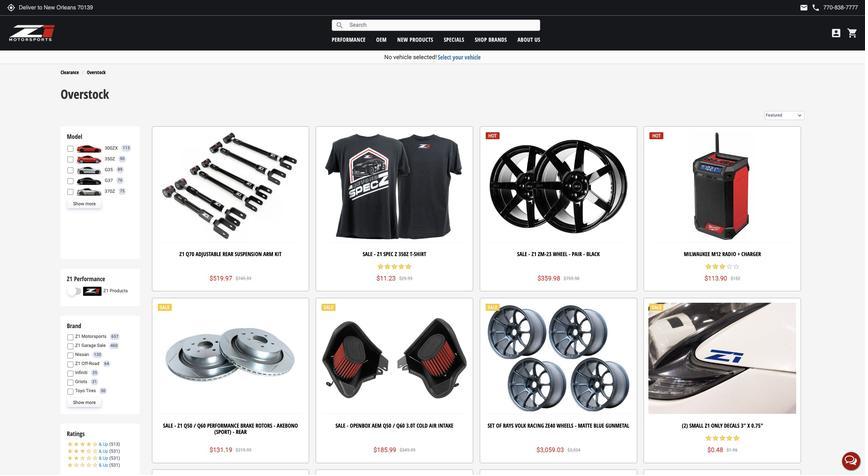 Task type: vqa. For each thing, say whether or not it's contained in the screenshot.


Task type: locate. For each thing, give the bounding box(es) containing it.
0 vertical spatial 531
[[111, 449, 119, 454]]

toyo tires
[[75, 388, 96, 393]]

show more button down nissan 370z z34 2009 2010 2011 2012 2013 2014 2015 2016 2017 2018 2019 3.7l vq37vhr vhr nismo z1 motorsports image
[[68, 199, 101, 208]]

sale
[[363, 250, 373, 258], [518, 250, 527, 258], [163, 422, 173, 429], [336, 422, 346, 429]]

64
[[104, 361, 109, 366]]

1 more from the top
[[85, 201, 96, 206]]

star_border down radio
[[727, 263, 734, 270]]

star_border up $152
[[734, 263, 741, 270]]

2 show more button from the top
[[68, 398, 101, 407]]

0 vertical spatial star star star star star
[[377, 263, 412, 270]]

akebono
[[277, 422, 298, 429]]

$0.48
[[708, 446, 724, 453]]

$11.23
[[377, 275, 396, 282]]

(sport)
[[214, 428, 232, 436]]

motorsports
[[82, 334, 107, 339]]

set of rays volk racing ze40 wheels - matte blue gunmetal
[[488, 422, 630, 429]]

shop brands
[[475, 36, 507, 43]]

None checkbox
[[68, 168, 73, 173], [68, 189, 73, 195], [68, 334, 73, 340], [68, 353, 73, 358], [68, 371, 73, 377], [68, 380, 73, 386], [68, 168, 73, 173], [68, 189, 73, 195], [68, 334, 73, 340], [68, 353, 73, 358], [68, 371, 73, 377], [68, 380, 73, 386]]

show more button for brand
[[68, 398, 101, 407]]

nissan
[[75, 352, 89, 357]]

select your vehicle link
[[438, 53, 481, 61]]

about
[[518, 36, 534, 43]]

0 vertical spatial more
[[85, 201, 96, 206]]

1 q60 from the left
[[197, 422, 206, 429]]

3 up from the top
[[103, 456, 108, 461]]

350z up g35
[[105, 156, 115, 161]]

ze40
[[546, 422, 556, 429]]

1 show more button from the top
[[68, 199, 101, 208]]

460
[[111, 343, 118, 348]]

2 show more from the top
[[73, 400, 96, 405]]

your
[[453, 53, 464, 61]]

show more down the toyo tires
[[73, 400, 96, 405]]

off-
[[82, 361, 89, 366]]

brands
[[489, 36, 507, 43]]

76
[[118, 178, 123, 183]]

show down nissan 370z z34 2009 2010 2011 2012 2013 2014 2015 2016 2017 2018 2019 3.7l vq37vhr vhr nismo z1 motorsports image
[[73, 201, 84, 206]]

4 up from the top
[[103, 463, 108, 468]]

overstock right clearance at the left
[[87, 69, 106, 75]]

q50 inside sale - z1 q50 / q60 performance brake rotors - akebono (sport) - rear
[[184, 422, 192, 429]]

about us
[[518, 36, 541, 43]]

1 vertical spatial star star star star star
[[706, 435, 741, 442]]

0 horizontal spatial vehicle
[[394, 54, 412, 61]]

performance up z1 products
[[74, 274, 105, 283]]

1 vertical spatial performance
[[207, 422, 239, 429]]

/ left (sport) at the bottom of the page
[[194, 422, 196, 429]]

performance left brake
[[207, 422, 239, 429]]

1 vertical spatial 531
[[111, 456, 119, 461]]

rear
[[223, 250, 234, 258], [236, 428, 247, 436]]

$131.19
[[210, 446, 232, 453]]

$29.99
[[400, 276, 413, 281]]

1 horizontal spatial star star star star star
[[706, 435, 741, 442]]

350z right z
[[399, 250, 409, 258]]

$749.99
[[236, 276, 252, 281]]

new products
[[398, 36, 434, 43]]

show more button
[[68, 199, 101, 208], [68, 398, 101, 407]]

vehicle right no
[[394, 54, 412, 61]]

show more for model
[[73, 201, 96, 206]]

1 horizontal spatial q60
[[397, 422, 405, 429]]

1 vertical spatial overstock
[[61, 86, 109, 103]]

1 vertical spatial show
[[73, 400, 84, 405]]

0 horizontal spatial rear
[[223, 250, 234, 258]]

1 horizontal spatial performance
[[207, 422, 239, 429]]

1 q50 from the left
[[184, 422, 192, 429]]

1 show from the top
[[73, 201, 84, 206]]

0 horizontal spatial q60
[[197, 422, 206, 429]]

rear right adjustable
[[223, 250, 234, 258]]

z1 motorsports logo image
[[9, 24, 55, 42]]

0 horizontal spatial /
[[194, 422, 196, 429]]

1 vertical spatial show more
[[73, 400, 96, 405]]

griots
[[75, 379, 87, 384]]

q60 left 3.0t at the bottom left of page
[[397, 422, 405, 429]]

show
[[73, 201, 84, 206], [73, 400, 84, 405]]

4 & from the top
[[99, 463, 102, 468]]

0 horizontal spatial performance
[[74, 274, 105, 283]]

1 531 from the top
[[111, 449, 119, 454]]

up
[[103, 442, 108, 447], [103, 449, 108, 454], [103, 456, 108, 461], [103, 463, 108, 468]]

2 show from the top
[[73, 400, 84, 405]]

show more
[[73, 201, 96, 206], [73, 400, 96, 405]]

1 vertical spatial & up 531
[[99, 456, 119, 461]]

show down toyo
[[73, 400, 84, 405]]

nissan 370z z34 2009 2010 2011 2012 2013 2014 2015 2016 2017 2018 2019 3.7l vq37vhr vhr nismo z1 motorsports image
[[75, 187, 103, 196]]

2 more from the top
[[85, 400, 96, 405]]

g37
[[105, 178, 113, 183]]

products
[[110, 288, 128, 293]]

1 horizontal spatial 350z
[[399, 250, 409, 258]]

q60 inside sale - z1 q50 / q60 performance brake rotors - akebono (sport) - rear
[[197, 422, 206, 429]]

0 horizontal spatial star star star star star
[[377, 263, 412, 270]]

0 vertical spatial performance
[[74, 274, 105, 283]]

star
[[377, 263, 384, 270], [384, 263, 391, 270], [391, 263, 398, 270], [398, 263, 405, 270], [405, 263, 412, 270], [706, 263, 713, 270], [713, 263, 720, 270], [720, 263, 727, 270], [706, 435, 713, 442], [713, 435, 720, 442], [720, 435, 727, 442], [727, 435, 734, 442], [734, 435, 741, 442]]

1 & up 531 from the top
[[99, 449, 119, 454]]

wheels
[[557, 422, 574, 429]]

racing
[[528, 422, 544, 429]]

1 / from the left
[[194, 422, 196, 429]]

1 horizontal spatial q50
[[383, 422, 392, 429]]

1 vertical spatial rear
[[236, 428, 247, 436]]

z1
[[180, 250, 185, 258], [377, 250, 382, 258], [532, 250, 537, 258], [67, 274, 72, 283], [103, 288, 109, 293], [75, 334, 80, 339], [75, 343, 80, 348], [75, 361, 80, 366], [178, 422, 183, 429], [705, 422, 710, 429]]

performance inside sale - z1 q50 / q60 performance brake rotors - akebono (sport) - rear
[[207, 422, 239, 429]]

2 & up 531 from the top
[[99, 456, 119, 461]]

531
[[111, 449, 119, 454], [111, 456, 119, 461], [111, 463, 119, 468]]

$3,059.03
[[537, 446, 564, 453]]

0 vertical spatial & up 531
[[99, 449, 119, 454]]

0 horizontal spatial q50
[[184, 422, 192, 429]]

infiniti
[[75, 370, 88, 375]]

rear up $219.99
[[236, 428, 247, 436]]

0 vertical spatial rear
[[223, 250, 234, 258]]

kit
[[275, 250, 282, 258]]

phone link
[[812, 3, 859, 12]]

star star star star star up $0.48 $1.96
[[706, 435, 741, 442]]

shopping_cart link
[[846, 27, 859, 39]]

star star star star star for spec
[[377, 263, 412, 270]]

specials
[[444, 36, 465, 43]]

my_location
[[7, 3, 15, 12]]

2 up from the top
[[103, 449, 108, 454]]

blue
[[594, 422, 605, 429]]

/
[[194, 422, 196, 429], [393, 422, 395, 429]]

z1 inside sale - z1 q50 / q60 performance brake rotors - akebono (sport) - rear
[[178, 422, 183, 429]]

$349.99
[[400, 447, 416, 453]]

more down nissan 370z z34 2009 2010 2011 2012 2013 2014 2015 2016 2017 2018 2019 3.7l vq37vhr vhr nismo z1 motorsports image
[[85, 201, 96, 206]]

overstock down overstock link
[[61, 86, 109, 103]]

35
[[92, 370, 97, 375]]

2 vertical spatial 531
[[111, 463, 119, 468]]

decals
[[725, 422, 740, 429]]

garage
[[82, 343, 96, 348]]

new
[[398, 36, 408, 43]]

no
[[385, 54, 392, 61]]

1 vertical spatial more
[[85, 400, 96, 405]]

300zx
[[105, 145, 118, 151]]

$359.98 $759.98
[[538, 275, 580, 282]]

90
[[120, 156, 125, 161]]

0 vertical spatial show
[[73, 201, 84, 206]]

q60 left (sport) at the bottom of the page
[[197, 422, 206, 429]]

1 horizontal spatial rear
[[236, 428, 247, 436]]

star star star star star up $11.23 $29.99
[[377, 263, 412, 270]]

& up 531
[[99, 449, 119, 454], [99, 456, 119, 461], [99, 463, 119, 468]]

-
[[374, 250, 376, 258], [529, 250, 531, 258], [569, 250, 571, 258], [584, 250, 586, 258], [174, 422, 176, 429], [274, 422, 276, 429], [347, 422, 349, 429], [575, 422, 577, 429], [233, 428, 235, 436]]

show more button for model
[[68, 199, 101, 208]]

clearance
[[61, 69, 79, 75]]

1 & from the top
[[99, 442, 102, 447]]

sale
[[97, 343, 106, 348]]

/ left 3.0t at the bottom left of page
[[393, 422, 395, 429]]

mail phone
[[801, 3, 821, 12]]

matte
[[578, 422, 593, 429]]

performance link
[[332, 36, 366, 43]]

1 show more from the top
[[73, 201, 96, 206]]

3 & up 531 from the top
[[99, 463, 119, 468]]

2 vertical spatial & up 531
[[99, 463, 119, 468]]

0 horizontal spatial 350z
[[105, 156, 115, 161]]

nissan 350z z33 2003 2004 2005 2006 2007 2008 2009 vq35de 3.5l revup rev up vq35hr nismo z1 motorsports image
[[75, 154, 103, 164]]

0 vertical spatial show more
[[73, 201, 96, 206]]

nissan 300zx z32 1990 1991 1992 1993 1994 1995 1996 vg30dett vg30de twin turbo non turbo z1 motorsports image
[[75, 144, 103, 153]]

selected!
[[414, 54, 437, 61]]

sale - z1 spec z 350z t-shirt
[[363, 250, 427, 258]]

0 vertical spatial 350z
[[105, 156, 115, 161]]

air
[[429, 422, 437, 429]]

aem
[[372, 422, 382, 429]]

2 q50 from the left
[[383, 422, 392, 429]]

shopping_cart
[[848, 27, 859, 39]]

oem
[[377, 36, 387, 43]]

sale inside sale - z1 q50 / q60 performance brake rotors - akebono (sport) - rear
[[163, 422, 173, 429]]

513
[[111, 442, 119, 447]]

0 vertical spatial show more button
[[68, 199, 101, 208]]

show more down nissan 370z z34 2009 2010 2011 2012 2013 2014 2015 2016 2017 2018 2019 3.7l vq37vhr vhr nismo z1 motorsports image
[[73, 201, 96, 206]]

performance
[[74, 274, 105, 283], [207, 422, 239, 429]]

specials link
[[444, 36, 465, 43]]

show more button down the toyo tires
[[68, 398, 101, 407]]

us
[[535, 36, 541, 43]]

vehicle right your
[[465, 53, 481, 61]]

more down tires
[[85, 400, 96, 405]]

x
[[748, 422, 751, 429]]

1 vertical spatial show more button
[[68, 398, 101, 407]]

1 horizontal spatial /
[[393, 422, 395, 429]]

mail
[[801, 3, 809, 12]]

None checkbox
[[68, 146, 73, 152], [68, 157, 73, 163], [68, 178, 73, 184], [68, 343, 73, 349], [68, 362, 73, 368], [68, 389, 73, 395], [68, 146, 73, 152], [68, 157, 73, 163], [68, 178, 73, 184], [68, 343, 73, 349], [68, 362, 73, 368], [68, 389, 73, 395]]

657
[[111, 334, 118, 339]]



Task type: describe. For each thing, give the bounding box(es) containing it.
pair
[[572, 250, 582, 258]]

select
[[438, 53, 452, 61]]

z1 q70 adjustable rear suspension arm kit
[[180, 250, 282, 258]]

shirt
[[414, 250, 427, 258]]

89
[[118, 167, 123, 172]]

infiniti g35 coupe sedan v35 v36 skyline 2003 2004 2005 2006 2007 2008 3.5l vq35de revup rev up vq35hr z1 motorsports image
[[75, 165, 103, 174]]

charger
[[742, 250, 762, 258]]

tires
[[86, 388, 96, 393]]

search
[[336, 21, 344, 29]]

3"
[[742, 422, 747, 429]]

new products link
[[398, 36, 434, 43]]

1 up from the top
[[103, 442, 108, 447]]

brand
[[67, 322, 81, 330]]

$11.23 $29.99
[[377, 275, 413, 282]]

openbox
[[350, 422, 371, 429]]

2 / from the left
[[393, 422, 395, 429]]

about us link
[[518, 36, 541, 43]]

75
[[120, 189, 125, 194]]

z1 off-road
[[75, 361, 99, 366]]

1 horizontal spatial vehicle
[[465, 53, 481, 61]]

+
[[738, 250, 741, 258]]

0 vertical spatial overstock
[[87, 69, 106, 75]]

Search search field
[[344, 20, 541, 31]]

set
[[488, 422, 495, 429]]

account_box link
[[830, 27, 844, 39]]

products
[[410, 36, 434, 43]]

wheel
[[553, 250, 568, 258]]

show for brand
[[73, 400, 84, 405]]

$359.98
[[538, 275, 561, 282]]

suspension
[[235, 250, 262, 258]]

intake
[[438, 422, 454, 429]]

370z
[[105, 189, 115, 194]]

rotors
[[256, 422, 273, 429]]

g35
[[105, 167, 113, 172]]

sale for sale - z1 zm-23 wheel - pair - black
[[518, 250, 527, 258]]

sale - z1 q50 / q60 performance brake rotors - akebono (sport) - rear
[[163, 422, 298, 436]]

z1 motorsports
[[75, 334, 107, 339]]

113
[[123, 146, 130, 150]]

3.0t
[[407, 422, 416, 429]]

(2) small z1 only decals 3" x 0.75"
[[682, 422, 764, 429]]

milwaukee
[[684, 250, 711, 258]]

z1 products
[[103, 288, 128, 293]]

23
[[547, 250, 552, 258]]

performance
[[332, 36, 366, 43]]

2 q60 from the left
[[397, 422, 405, 429]]

$3,524
[[568, 447, 581, 453]]

sale - openbox aem q50 / q60 3.0t cold air intake
[[336, 422, 454, 429]]

3 531 from the top
[[111, 463, 119, 468]]

oem link
[[377, 36, 387, 43]]

arm
[[263, 250, 274, 258]]

account_box
[[831, 27, 843, 39]]

model
[[67, 132, 82, 141]]

star star star star_border star_border
[[706, 263, 741, 270]]

& up 513
[[99, 442, 119, 447]]

$152
[[731, 276, 741, 281]]

shop
[[475, 36, 487, 43]]

(2)
[[682, 422, 689, 429]]

30
[[101, 388, 106, 393]]

$519.97
[[210, 275, 232, 282]]

sale - z1 zm-23 wheel - pair - black
[[518, 250, 600, 258]]

1 star_border from the left
[[727, 263, 734, 270]]

z
[[395, 250, 397, 258]]

cold
[[417, 422, 428, 429]]

more for model
[[85, 201, 96, 206]]

clearance link
[[61, 69, 79, 75]]

$759.98
[[564, 276, 580, 281]]

milwaukee m12 radio + charger
[[684, 250, 762, 258]]

adjustable
[[196, 250, 221, 258]]

2 531 from the top
[[111, 456, 119, 461]]

z1 garage sale
[[75, 343, 106, 348]]

infiniti g37 coupe sedan convertible v36 cv36 hv36 skyline 2008 2009 2010 2011 2012 2013 3.7l vq37vhr z1 motorsports image
[[75, 176, 103, 185]]

z1 performance
[[67, 274, 105, 283]]

road
[[89, 361, 99, 366]]

vehicle inside 'no vehicle selected! select your vehicle'
[[394, 54, 412, 61]]

0.75"
[[752, 422, 764, 429]]

show for model
[[73, 201, 84, 206]]

$131.19 $219.99
[[210, 446, 252, 453]]

$3,059.03 $3,524
[[537, 446, 581, 453]]

$219.99
[[236, 447, 252, 453]]

/ inside sale - z1 q50 / q60 performance brake rotors - akebono (sport) - rear
[[194, 422, 196, 429]]

more for brand
[[85, 400, 96, 405]]

m12
[[712, 250, 722, 258]]

1 vertical spatial 350z
[[399, 250, 409, 258]]

spec
[[384, 250, 394, 258]]

$1.96
[[727, 447, 738, 453]]

rear inside sale - z1 q50 / q60 performance brake rotors - akebono (sport) - rear
[[236, 428, 247, 436]]

3 & from the top
[[99, 456, 102, 461]]

gunmetal
[[606, 422, 630, 429]]

31
[[92, 379, 97, 384]]

2 & from the top
[[99, 449, 102, 454]]

volk
[[515, 422, 527, 429]]

show more for brand
[[73, 400, 96, 405]]

overstock link
[[87, 69, 106, 75]]

sale for sale - z1 spec z 350z t-shirt
[[363, 250, 373, 258]]

sale for sale - z1 q50 / q60 performance brake rotors - akebono (sport) - rear
[[163, 422, 173, 429]]

star star star star star for only
[[706, 435, 741, 442]]

q70
[[186, 250, 194, 258]]

sale for sale - openbox aem q50 / q60 3.0t cold air intake
[[336, 422, 346, 429]]

2 star_border from the left
[[734, 263, 741, 270]]

radio
[[723, 250, 737, 258]]



